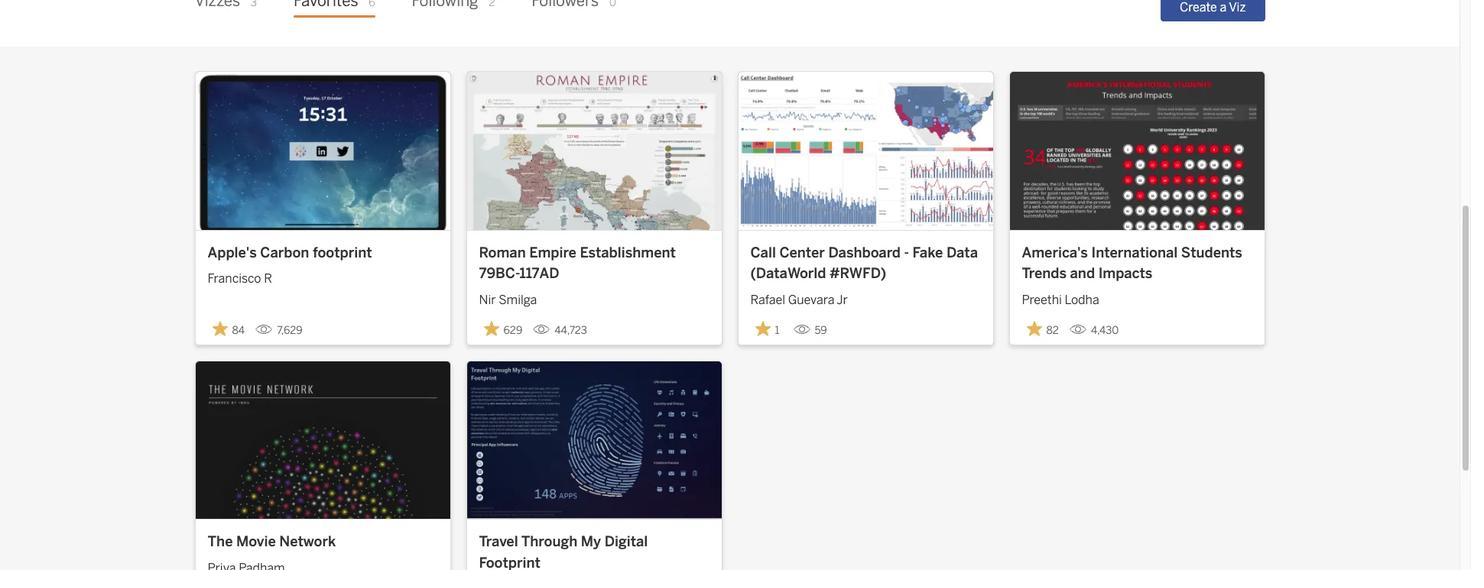 Task type: locate. For each thing, give the bounding box(es) containing it.
629
[[504, 324, 523, 337]]

my
[[581, 534, 601, 551]]

3 remove favorite button from the left
[[751, 316, 787, 342]]

travel through my digital footprint
[[479, 534, 648, 571]]

remove favorite button containing 629
[[479, 316, 527, 342]]

the movie network
[[208, 534, 336, 551]]

international
[[1092, 244, 1178, 261]]

footprint
[[313, 244, 372, 261]]

workbook thumbnail image for footprint
[[195, 72, 450, 230]]

‫nir smilga‬‎
[[479, 293, 537, 307]]

remove favorite button containing 1
[[751, 316, 787, 342]]

jr
[[837, 293, 848, 307]]

francisco r
[[208, 272, 272, 286]]

‫nir
[[479, 293, 496, 307]]

remove favorite button containing 84
[[208, 316, 249, 342]]

0 horizontal spatial remove favorite button
[[208, 316, 249, 342]]

7,629
[[277, 324, 303, 337]]

workbook thumbnail image
[[195, 72, 450, 230], [467, 72, 722, 230], [738, 72, 993, 230], [1010, 72, 1265, 230], [195, 361, 450, 519], [467, 361, 722, 519]]

travel through my digital footprint link
[[479, 532, 709, 571]]

the
[[208, 534, 233, 551]]

1 remove favorite button from the left
[[208, 316, 249, 342]]

guevara
[[788, 293, 835, 307]]

4,430
[[1091, 324, 1119, 337]]

1 horizontal spatial remove favorite button
[[479, 316, 527, 342]]

#rwfd)
[[830, 265, 886, 282]]

francisco r link
[[208, 264, 438, 288]]

workbook thumbnail image for establishment
[[467, 72, 722, 230]]

Remove Favorite button
[[1022, 316, 1064, 342]]

117ad
[[520, 265, 559, 282]]

center
[[780, 244, 825, 261]]

2 horizontal spatial remove favorite button
[[751, 316, 787, 342]]

remove favorite button down rafael
[[751, 316, 787, 342]]

call center dashboard - fake data (dataworld #rwfd)
[[751, 244, 978, 282]]

fake
[[913, 244, 943, 261]]

remove favorite button down the francisco
[[208, 316, 249, 342]]

2 remove favorite button from the left
[[479, 316, 527, 342]]

preethi
[[1022, 293, 1062, 307]]

call center dashboard - fake data (dataworld #rwfd) link
[[751, 243, 981, 285]]

44,723
[[555, 324, 587, 337]]

travel
[[479, 534, 518, 551]]

preethi lodha link
[[1022, 285, 1252, 309]]

apple's carbon footprint
[[208, 244, 372, 261]]

-
[[904, 244, 909, 261]]

workbook thumbnail image for students
[[1010, 72, 1265, 230]]

students
[[1181, 244, 1243, 261]]

remove favorite button down the ‫nir smilga‬‎
[[479, 316, 527, 342]]

Remove Favorite button
[[208, 316, 249, 342], [479, 316, 527, 342], [751, 316, 787, 342]]

remove favorite button for roman empire establishment 79bc-117ad
[[479, 316, 527, 342]]



Task type: vqa. For each thing, say whether or not it's contained in the screenshot.
82
yes



Task type: describe. For each thing, give the bounding box(es) containing it.
data
[[947, 244, 978, 261]]

84
[[232, 324, 245, 337]]

79bc-
[[479, 265, 520, 282]]

remove favorite button for call center dashboard - fake data (dataworld #rwfd)
[[751, 316, 787, 342]]

apple's
[[208, 244, 257, 261]]

establishment
[[580, 244, 676, 261]]

(dataworld
[[751, 265, 826, 282]]

the movie network link
[[208, 532, 438, 553]]

smilga‬‎
[[499, 293, 537, 307]]

call
[[751, 244, 776, 261]]

1
[[775, 324, 780, 337]]

7,629 views element
[[249, 318, 309, 343]]

empire
[[529, 244, 577, 261]]

roman
[[479, 244, 526, 261]]

remove favorite button for apple's carbon footprint
[[208, 316, 249, 342]]

lodha
[[1065, 293, 1099, 307]]

trends
[[1022, 265, 1067, 282]]

america's international students trends and impacts link
[[1022, 243, 1252, 285]]

carbon
[[260, 244, 309, 261]]

america's international students trends and impacts
[[1022, 244, 1243, 282]]

rafael guevara jr
[[751, 293, 848, 307]]

movie
[[236, 534, 276, 551]]

44,723 views element
[[527, 318, 593, 343]]

apple's carbon footprint link
[[208, 243, 438, 264]]

r
[[264, 272, 272, 286]]

through
[[521, 534, 578, 551]]

82
[[1047, 324, 1059, 337]]

network
[[279, 534, 336, 551]]

4,430 views element
[[1064, 318, 1125, 343]]

rafael guevara jr link
[[751, 285, 981, 309]]

preethi lodha
[[1022, 293, 1099, 307]]

roman empire establishment 79bc-117ad
[[479, 244, 676, 282]]

rafael
[[751, 293, 786, 307]]

59 views element
[[787, 318, 833, 343]]

‫nir smilga‬‎ link
[[479, 285, 709, 309]]

roman empire establishment 79bc-117ad link
[[479, 243, 709, 285]]

impacts
[[1099, 265, 1153, 282]]

dashboard
[[829, 244, 901, 261]]

francisco
[[208, 272, 261, 286]]

america's
[[1022, 244, 1088, 261]]

digital
[[605, 534, 648, 551]]

workbook thumbnail image for dashboard
[[738, 72, 993, 230]]

and
[[1070, 265, 1095, 282]]

footprint
[[479, 555, 541, 571]]

59
[[815, 324, 827, 337]]



